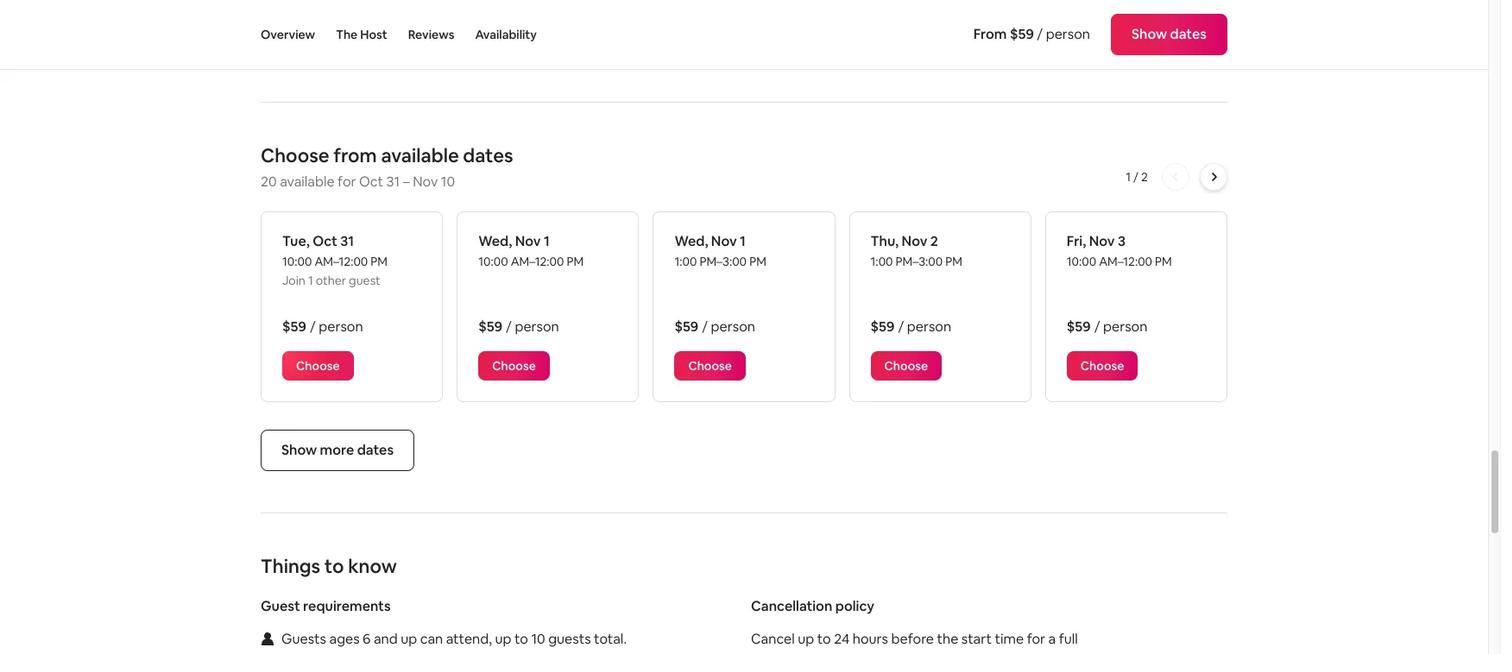 Task type: describe. For each thing, give the bounding box(es) containing it.
guests
[[549, 630, 591, 649]]

pm for wed, nov 1 1:00 pm–3:00 pm
[[750, 254, 767, 269]]

children
[[423, 651, 474, 655]]

the host
[[336, 27, 387, 42]]

know
[[348, 554, 397, 579]]

fri, nov 3 10:00 am–12:00 pm
[[1067, 232, 1173, 269]]

from $59 / person
[[974, 25, 1091, 43]]

reviews
[[364, 30, 414, 48]]

full
[[1060, 630, 1079, 649]]

pm–3:00 for 2
[[896, 254, 943, 269]]

availability button
[[475, 0, 537, 69]]

24
[[834, 630, 850, 649]]

before
[[892, 630, 935, 649]]

oct inside tue, oct 31 10:00 am–12:00 pm join 1 other guest
[[313, 232, 338, 250]]

$59 / person for fri, nov 3 10:00 am–12:00 pm
[[1067, 318, 1148, 336]]

nov for wed, nov 1 1:00 pm–3:00 pm
[[712, 232, 737, 250]]

1:00 for thu,
[[871, 254, 894, 269]]

0 horizontal spatial dates
[[357, 441, 394, 459]]

attend,
[[446, 630, 492, 649]]

host
[[360, 27, 387, 42]]

years
[[528, 651, 562, 655]]

10 inside choose from available dates 20 available for oct 31 – nov 10
[[441, 173, 455, 191]]

3
[[1118, 232, 1126, 250]]

$59 / person for wed, nov 1 1:00 pm–3:00 pm
[[675, 318, 756, 336]]

the
[[336, 27, 358, 42]]

1 inside tue, oct 31 10:00 am–12:00 pm join 1 other guest
[[308, 273, 313, 288]]

reviews button
[[408, 0, 455, 69]]

nov for fri, nov 3 10:00 am–12:00 pm
[[1090, 232, 1115, 250]]

$59 for fri, nov 3 10:00 am–12:00 pm
[[1067, 318, 1091, 336]]

/ down thu, nov 2 1:00 pm–3:00 pm
[[899, 318, 905, 336]]

cancel
[[751, 630, 795, 649]]

tue,
[[282, 232, 310, 250]]

guest requirements
[[261, 598, 391, 616]]

–
[[403, 173, 410, 191]]

10 inside guests ages 6 and up can attend, up to 10 guests total. parents can also bring children under 2 years of age.
[[532, 630, 546, 649]]

2 up from the left
[[495, 630, 512, 649]]

/ right from
[[1038, 25, 1043, 43]]

$59 for wed, nov 1 1:00 pm–3:00 pm
[[675, 318, 699, 336]]

hours
[[853, 630, 889, 649]]

the
[[938, 630, 959, 649]]

show for show more dates
[[282, 441, 317, 459]]

$59 for wed, nov 1 10:00 am–12:00 pm
[[479, 318, 503, 336]]

person down other
[[319, 318, 363, 336]]

thu,
[[871, 232, 899, 250]]

things
[[261, 554, 321, 579]]

bring
[[386, 651, 420, 655]]

6
[[363, 630, 371, 649]]

show for show all 233 reviews
[[282, 30, 317, 48]]

for inside choose from available dates 20 available for oct 31 – nov 10
[[338, 173, 356, 191]]

cancel up to 24 hours before the start time for a full refund.
[[751, 630, 1079, 655]]

person for thu, nov 2 1:00 pm–3:00 pm
[[908, 318, 952, 336]]

2 inside guests ages 6 and up can attend, up to 10 guests total. parents can also bring children under 2 years of age.
[[517, 651, 525, 655]]

show more dates
[[282, 441, 394, 459]]

1 up from the left
[[401, 630, 417, 649]]

to inside "cancel up to 24 hours before the start time for a full refund."
[[818, 630, 831, 649]]

refund.
[[751, 651, 797, 655]]

pm for wed, nov 1 10:00 am–12:00 pm
[[567, 254, 584, 269]]

pm–3:00 for 1
[[700, 254, 747, 269]]

all
[[320, 30, 334, 48]]

1 vertical spatial can
[[332, 651, 355, 655]]

pm for thu, nov 2 1:00 pm–3:00 pm
[[946, 254, 963, 269]]

2 for nov
[[931, 232, 939, 250]]

1 inside wed, nov 1 1:00 pm–3:00 pm
[[740, 232, 746, 250]]

policy
[[836, 598, 875, 616]]

to inside guests ages 6 and up can attend, up to 10 guests total. parents can also bring children under 2 years of age.
[[515, 630, 529, 649]]

from
[[334, 143, 377, 168]]

time
[[995, 630, 1025, 649]]

person for wed, nov 1 1:00 pm–3:00 pm
[[711, 318, 756, 336]]

/ down wed, nov 1 10:00 am–12:00 pm
[[506, 318, 512, 336]]

$59 / person for thu, nov 2 1:00 pm–3:00 pm
[[871, 318, 952, 336]]

/ up fri, nov 3 10:00 am–12:00 pm
[[1134, 169, 1139, 185]]

parents
[[282, 651, 329, 655]]

guest
[[349, 273, 381, 288]]

overview button
[[261, 0, 315, 69]]

guests
[[282, 630, 326, 649]]

20
[[261, 173, 277, 191]]

show all 233 reviews
[[282, 30, 414, 48]]

/ down tue, oct 31 10:00 am–12:00 pm join 1 other guest
[[310, 318, 316, 336]]



Task type: locate. For each thing, give the bounding box(es) containing it.
am–12:00 for 3
[[1100, 254, 1153, 269]]

/ down fri, nov 3 10:00 am–12:00 pm
[[1095, 318, 1101, 336]]

4 $59 / person from the left
[[871, 318, 952, 336]]

$59 / person down thu, nov 2 1:00 pm–3:00 pm
[[871, 318, 952, 336]]

1 horizontal spatial up
[[495, 630, 512, 649]]

$59 for thu, nov 2 1:00 pm–3:00 pm
[[871, 318, 895, 336]]

1 vertical spatial 10
[[532, 630, 546, 649]]

am–12:00
[[315, 254, 368, 269], [511, 254, 564, 269], [1100, 254, 1153, 269]]

$59 / person down other
[[282, 318, 363, 336]]

also
[[358, 651, 383, 655]]

wed, inside wed, nov 1 10:00 am–12:00 pm
[[479, 232, 512, 250]]

1 horizontal spatial dates
[[463, 143, 514, 168]]

2 am–12:00 from the left
[[511, 254, 564, 269]]

wed, nov 1 1:00 pm–3:00 pm
[[675, 232, 767, 269]]

pm–3:00 inside thu, nov 2 1:00 pm–3:00 pm
[[896, 254, 943, 269]]

1 horizontal spatial am–12:00
[[511, 254, 564, 269]]

2 up fri, nov 3 10:00 am–12:00 pm
[[1142, 169, 1149, 185]]

0 vertical spatial 10
[[441, 173, 455, 191]]

other
[[316, 273, 346, 288]]

nov inside fri, nov 3 10:00 am–12:00 pm
[[1090, 232, 1115, 250]]

0 horizontal spatial up
[[401, 630, 417, 649]]

2 left years at the bottom left
[[517, 651, 525, 655]]

requirements
[[303, 598, 391, 616]]

up up bring
[[401, 630, 417, 649]]

show all 233 reviews link
[[261, 19, 434, 60]]

wed, for wed, nov 1 1:00 pm–3:00 pm
[[675, 232, 709, 250]]

1 vertical spatial available
[[280, 173, 335, 191]]

1:00 inside thu, nov 2 1:00 pm–3:00 pm
[[871, 254, 894, 269]]

1 $59 / person from the left
[[282, 318, 363, 336]]

wed, nov 1 10:00 am–12:00 pm
[[479, 232, 584, 269]]

a
[[1049, 630, 1057, 649]]

oct inside choose from available dates 20 available for oct 31 – nov 10
[[359, 173, 384, 191]]

1 1:00 from the left
[[675, 254, 697, 269]]

0 horizontal spatial can
[[332, 651, 355, 655]]

reviews
[[408, 27, 455, 42]]

fri,
[[1067, 232, 1087, 250]]

1 horizontal spatial wed,
[[675, 232, 709, 250]]

thu, nov 2 1:00 pm–3:00 pm
[[871, 232, 963, 269]]

10 right –
[[441, 173, 455, 191]]

can down ages
[[332, 651, 355, 655]]

under
[[477, 651, 514, 655]]

2 $59 / person from the left
[[479, 318, 559, 336]]

oct right tue,
[[313, 232, 338, 250]]

wed, inside wed, nov 1 1:00 pm–3:00 pm
[[675, 232, 709, 250]]

2 inside thu, nov 2 1:00 pm–3:00 pm
[[931, 232, 939, 250]]

am–12:00 for 31
[[315, 254, 368, 269]]

1 pm from the left
[[371, 254, 388, 269]]

guests ages 6 and up can attend, up to 10 guests total. parents can also bring children under 2 years of age.
[[282, 630, 627, 655]]

1 horizontal spatial pm–3:00
[[896, 254, 943, 269]]

dates inside choose from available dates 20 available for oct 31 – nov 10
[[463, 143, 514, 168]]

pm for fri, nov 3 10:00 am–12:00 pm
[[1156, 254, 1173, 269]]

person right from
[[1046, 25, 1091, 43]]

pm inside thu, nov 2 1:00 pm–3:00 pm
[[946, 254, 963, 269]]

1 horizontal spatial oct
[[359, 173, 384, 191]]

0 horizontal spatial am–12:00
[[315, 254, 368, 269]]

10:00 for tue,
[[282, 254, 312, 269]]

0 vertical spatial oct
[[359, 173, 384, 191]]

31 left –
[[387, 173, 400, 191]]

up inside "cancel up to 24 hours before the start time for a full refund."
[[798, 630, 815, 649]]

from
[[974, 25, 1008, 43]]

ages
[[329, 630, 360, 649]]

pm inside wed, nov 1 1:00 pm–3:00 pm
[[750, 254, 767, 269]]

3 am–12:00 from the left
[[1100, 254, 1153, 269]]

0 vertical spatial dates
[[1171, 25, 1207, 43]]

pm inside wed, nov 1 10:00 am–12:00 pm
[[567, 254, 584, 269]]

available up –
[[381, 143, 459, 168]]

1 wed, from the left
[[479, 232, 512, 250]]

nov inside thu, nov 2 1:00 pm–3:00 pm
[[902, 232, 928, 250]]

10:00 for fri,
[[1067, 254, 1097, 269]]

1:00 for wed,
[[675, 254, 697, 269]]

nov
[[413, 173, 438, 191], [515, 232, 541, 250], [712, 232, 737, 250], [902, 232, 928, 250], [1090, 232, 1115, 250]]

$59 / person for wed, nov 1 10:00 am–12:00 pm
[[479, 318, 559, 336]]

am–12:00 for 1
[[511, 254, 564, 269]]

1 vertical spatial 31
[[341, 232, 354, 250]]

31 inside tue, oct 31 10:00 am–12:00 pm join 1 other guest
[[341, 232, 354, 250]]

1 horizontal spatial 10:00
[[479, 254, 508, 269]]

pm for tue, oct 31 10:00 am–12:00 pm join 1 other guest
[[371, 254, 388, 269]]

show dates
[[1132, 25, 1207, 43]]

0 horizontal spatial 10
[[441, 173, 455, 191]]

0 horizontal spatial pm–3:00
[[700, 254, 747, 269]]

can
[[420, 630, 443, 649], [332, 651, 355, 655]]

10:00 inside wed, nov 1 10:00 am–12:00 pm
[[479, 254, 508, 269]]

person for fri, nov 3 10:00 am–12:00 pm
[[1104, 318, 1148, 336]]

10 up years at the bottom left
[[532, 630, 546, 649]]

2 wed, from the left
[[675, 232, 709, 250]]

0 horizontal spatial to
[[325, 554, 344, 579]]

person for wed, nov 1 10:00 am–12:00 pm
[[515, 318, 559, 336]]

$59 right from
[[1010, 25, 1035, 43]]

/ down wed, nov 1 1:00 pm–3:00 pm
[[702, 318, 708, 336]]

pm
[[371, 254, 388, 269], [567, 254, 584, 269], [750, 254, 767, 269], [946, 254, 963, 269], [1156, 254, 1173, 269]]

things to know
[[261, 554, 397, 579]]

0 horizontal spatial for
[[338, 173, 356, 191]]

1 vertical spatial oct
[[313, 232, 338, 250]]

the host button
[[336, 0, 387, 69]]

3 10:00 from the left
[[1067, 254, 1097, 269]]

$59 down fri,
[[1067, 318, 1091, 336]]

0 horizontal spatial wed,
[[479, 232, 512, 250]]

1 horizontal spatial can
[[420, 630, 443, 649]]

2 1:00 from the left
[[871, 254, 894, 269]]

10
[[441, 173, 455, 191], [532, 630, 546, 649]]

2 pm from the left
[[567, 254, 584, 269]]

tue, oct 31 10:00 am–12:00 pm join 1 other guest
[[282, 232, 388, 288]]

show more dates link
[[261, 430, 415, 472]]

person down thu, nov 2 1:00 pm–3:00 pm
[[908, 318, 952, 336]]

$59 / person
[[282, 318, 363, 336], [479, 318, 559, 336], [675, 318, 756, 336], [871, 318, 952, 336], [1067, 318, 1148, 336]]

10:00 inside fri, nov 3 10:00 am–12:00 pm
[[1067, 254, 1097, 269]]

2 right thu,
[[931, 232, 939, 250]]

0 vertical spatial 2
[[1142, 169, 1149, 185]]

$59
[[1010, 25, 1035, 43], [282, 318, 307, 336], [479, 318, 503, 336], [675, 318, 699, 336], [871, 318, 895, 336], [1067, 318, 1091, 336]]

pm–3:00 inside wed, nov 1 1:00 pm–3:00 pm
[[700, 254, 747, 269]]

0 horizontal spatial 31
[[341, 232, 354, 250]]

nov inside choose from available dates 20 available for oct 31 – nov 10
[[413, 173, 438, 191]]

choose from available dates 20 available for oct 31 – nov 10
[[261, 143, 514, 191]]

0 horizontal spatial 10:00
[[282, 254, 312, 269]]

1 10:00 from the left
[[282, 254, 312, 269]]

233
[[337, 30, 361, 48]]

to
[[325, 554, 344, 579], [515, 630, 529, 649], [818, 630, 831, 649]]

am–12:00 inside tue, oct 31 10:00 am–12:00 pm join 1 other guest
[[315, 254, 368, 269]]

10:00 for wed,
[[479, 254, 508, 269]]

1 am–12:00 from the left
[[315, 254, 368, 269]]

1 inside wed, nov 1 10:00 am–12:00 pm
[[544, 232, 550, 250]]

5 $59 / person from the left
[[1067, 318, 1148, 336]]

2 horizontal spatial dates
[[1171, 25, 1207, 43]]

0 vertical spatial available
[[381, 143, 459, 168]]

1 vertical spatial for
[[1028, 630, 1046, 649]]

$59 down wed, nov 1 10:00 am–12:00 pm
[[479, 318, 503, 336]]

1 vertical spatial dates
[[463, 143, 514, 168]]

1 / 2
[[1126, 169, 1149, 185]]

cancellation policy
[[751, 598, 875, 616]]

for inside "cancel up to 24 hours before the start time for a full refund."
[[1028, 630, 1046, 649]]

to left know
[[325, 554, 344, 579]]

to left 24
[[818, 630, 831, 649]]

join
[[282, 273, 306, 288]]

pm inside fri, nov 3 10:00 am–12:00 pm
[[1156, 254, 1173, 269]]

31 inside choose from available dates 20 available for oct 31 – nov 10
[[387, 173, 400, 191]]

nov inside wed, nov 1 10:00 am–12:00 pm
[[515, 232, 541, 250]]

more
[[320, 441, 354, 459]]

0 vertical spatial can
[[420, 630, 443, 649]]

4 pm from the left
[[946, 254, 963, 269]]

$59 / person down fri, nov 3 10:00 am–12:00 pm
[[1067, 318, 1148, 336]]

1 pm–3:00 from the left
[[700, 254, 747, 269]]

1 horizontal spatial for
[[1028, 630, 1046, 649]]

show for show dates
[[1132, 25, 1168, 43]]

3 $59 / person from the left
[[675, 318, 756, 336]]

and
[[374, 630, 398, 649]]

nov inside wed, nov 1 1:00 pm–3:00 pm
[[712, 232, 737, 250]]

0 horizontal spatial 2
[[517, 651, 525, 655]]

1
[[1126, 169, 1131, 185], [544, 232, 550, 250], [740, 232, 746, 250], [308, 273, 313, 288]]

cancellation
[[751, 598, 833, 616]]

dates
[[1171, 25, 1207, 43], [463, 143, 514, 168], [357, 441, 394, 459]]

0 horizontal spatial available
[[280, 173, 335, 191]]

available
[[381, 143, 459, 168], [280, 173, 335, 191]]

person
[[1046, 25, 1091, 43], [319, 318, 363, 336], [515, 318, 559, 336], [711, 318, 756, 336], [908, 318, 952, 336], [1104, 318, 1148, 336]]

available down the choose
[[280, 173, 335, 191]]

1 horizontal spatial 31
[[387, 173, 400, 191]]

up up under
[[495, 630, 512, 649]]

pm–3:00
[[700, 254, 747, 269], [896, 254, 943, 269]]

oct
[[359, 173, 384, 191], [313, 232, 338, 250]]

pm inside tue, oct 31 10:00 am–12:00 pm join 1 other guest
[[371, 254, 388, 269]]

0 vertical spatial 31
[[387, 173, 400, 191]]

age.
[[581, 651, 608, 655]]

overview
[[261, 27, 315, 42]]

5 pm from the left
[[1156, 254, 1173, 269]]

availability
[[475, 27, 537, 42]]

31 up other
[[341, 232, 354, 250]]

2 vertical spatial dates
[[357, 441, 394, 459]]

$59 / person down wed, nov 1 1:00 pm–3:00 pm
[[675, 318, 756, 336]]

nov for thu, nov 2 1:00 pm–3:00 pm
[[902, 232, 928, 250]]

total.
[[594, 630, 627, 649]]

2 pm–3:00 from the left
[[896, 254, 943, 269]]

1 horizontal spatial 1:00
[[871, 254, 894, 269]]

wed, for wed, nov 1 10:00 am–12:00 pm
[[479, 232, 512, 250]]

show dates link
[[1112, 14, 1228, 55]]

3 up from the left
[[798, 630, 815, 649]]

list item
[[744, 0, 1153, 19]]

$59 down thu, nov 2 1:00 pm–3:00 pm
[[871, 318, 895, 336]]

/
[[1038, 25, 1043, 43], [1134, 169, 1139, 185], [310, 318, 316, 336], [506, 318, 512, 336], [702, 318, 708, 336], [899, 318, 905, 336], [1095, 318, 1101, 336]]

for
[[338, 173, 356, 191], [1028, 630, 1046, 649]]

start
[[962, 630, 992, 649]]

2 horizontal spatial am–12:00
[[1100, 254, 1153, 269]]

2 horizontal spatial up
[[798, 630, 815, 649]]

2 for /
[[1142, 169, 1149, 185]]

can up children
[[420, 630, 443, 649]]

10:00
[[282, 254, 312, 269], [479, 254, 508, 269], [1067, 254, 1097, 269]]

1 horizontal spatial 10
[[532, 630, 546, 649]]

2 horizontal spatial 10:00
[[1067, 254, 1097, 269]]

$59 down join
[[282, 318, 307, 336]]

guest
[[261, 598, 300, 616]]

1:00
[[675, 254, 697, 269], [871, 254, 894, 269]]

for down from
[[338, 173, 356, 191]]

0 horizontal spatial oct
[[313, 232, 338, 250]]

2
[[1142, 169, 1149, 185], [931, 232, 939, 250], [517, 651, 525, 655]]

wed,
[[479, 232, 512, 250], [675, 232, 709, 250]]

1 horizontal spatial to
[[515, 630, 529, 649]]

oct down from
[[359, 173, 384, 191]]

dates inside 'link'
[[1171, 25, 1207, 43]]

choose
[[261, 143, 329, 168]]

up right the cancel
[[798, 630, 815, 649]]

up
[[401, 630, 417, 649], [495, 630, 512, 649], [798, 630, 815, 649]]

0 horizontal spatial 1:00
[[675, 254, 697, 269]]

person down wed, nov 1 10:00 am–12:00 pm
[[515, 318, 559, 336]]

am–12:00 inside wed, nov 1 10:00 am–12:00 pm
[[511, 254, 564, 269]]

to up years at the bottom left
[[515, 630, 529, 649]]

$59 down wed, nov 1 1:00 pm–3:00 pm
[[675, 318, 699, 336]]

1 horizontal spatial 2
[[931, 232, 939, 250]]

10:00 inside tue, oct 31 10:00 am–12:00 pm join 1 other guest
[[282, 254, 312, 269]]

person down wed, nov 1 1:00 pm–3:00 pm
[[711, 318, 756, 336]]

for left a at the right bottom of page
[[1028, 630, 1046, 649]]

$59 / person down wed, nov 1 10:00 am–12:00 pm
[[479, 318, 559, 336]]

3 pm from the left
[[750, 254, 767, 269]]

2 vertical spatial 2
[[517, 651, 525, 655]]

1 vertical spatial 2
[[931, 232, 939, 250]]

0 vertical spatial for
[[338, 173, 356, 191]]

2 10:00 from the left
[[479, 254, 508, 269]]

show inside 'link'
[[1132, 25, 1168, 43]]

nov for wed, nov 1 10:00 am–12:00 pm
[[515, 232, 541, 250]]

2 horizontal spatial 2
[[1142, 169, 1149, 185]]

show
[[1132, 25, 1168, 43], [282, 30, 317, 48], [282, 441, 317, 459]]

am–12:00 inside fri, nov 3 10:00 am–12:00 pm
[[1100, 254, 1153, 269]]

person down fri, nov 3 10:00 am–12:00 pm
[[1104, 318, 1148, 336]]

1:00 inside wed, nov 1 1:00 pm–3:00 pm
[[675, 254, 697, 269]]

of
[[565, 651, 578, 655]]

1 horizontal spatial available
[[381, 143, 459, 168]]

31
[[387, 173, 400, 191], [341, 232, 354, 250]]

2 horizontal spatial to
[[818, 630, 831, 649]]



Task type: vqa. For each thing, say whether or not it's contained in the screenshot.
second 10:00 from the right
yes



